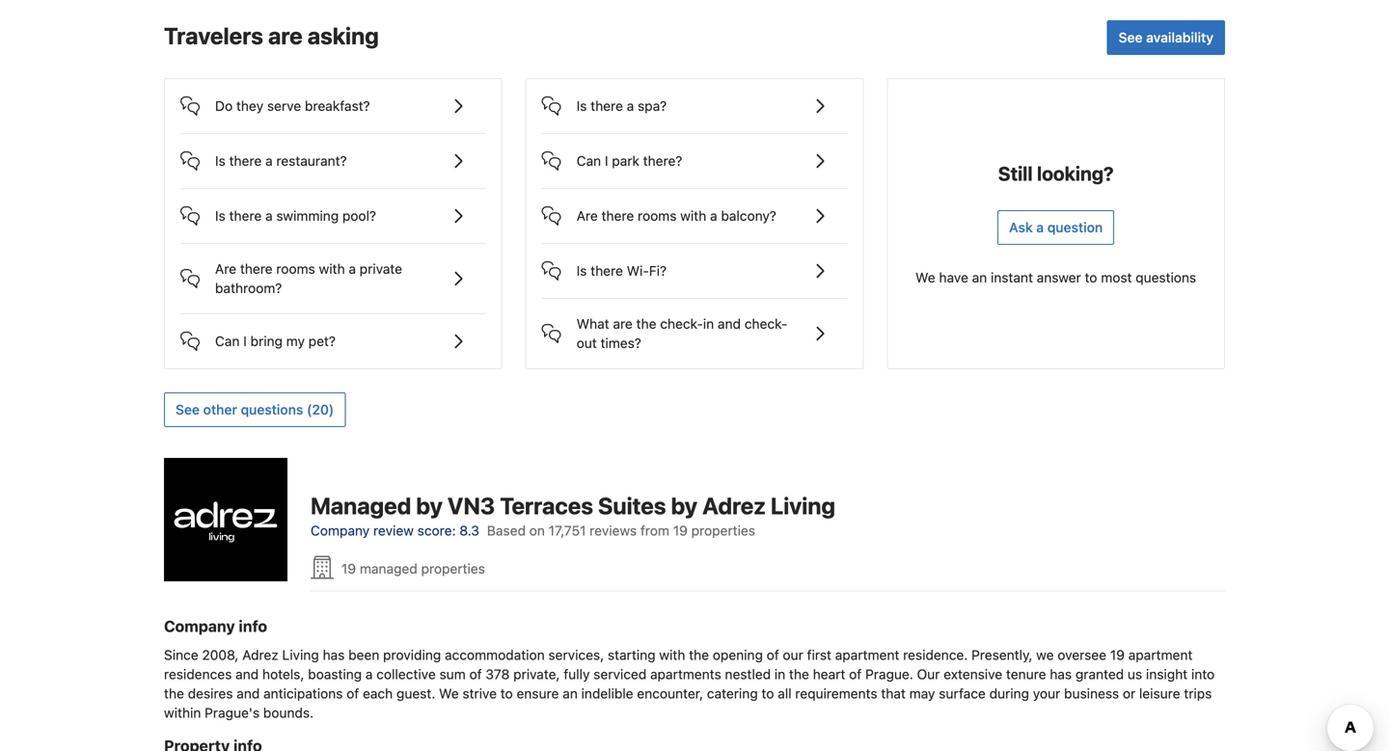 Task type: describe. For each thing, give the bounding box(es) containing it.
pool?
[[343, 208, 376, 224]]

bring
[[251, 333, 283, 349]]

1 check- from the left
[[660, 316, 703, 332]]

asking
[[308, 22, 379, 49]]

with for private
[[319, 261, 345, 277]]

we have an instant answer to most questions
[[916, 270, 1197, 286]]

collective
[[377, 667, 436, 683]]

availability
[[1147, 29, 1214, 45]]

0 horizontal spatial 19
[[342, 561, 356, 577]]

1 horizontal spatial has
[[1050, 667, 1072, 683]]

on
[[530, 523, 545, 539]]

strive
[[463, 686, 497, 702]]

granted
[[1076, 667, 1125, 683]]

see other questions (20)
[[176, 402, 334, 418]]

(20)
[[307, 402, 334, 418]]

0 horizontal spatial to
[[501, 686, 513, 702]]

a inside is there a swimming pool? button
[[265, 208, 273, 224]]

insight
[[1146, 667, 1188, 683]]

residence.
[[903, 648, 968, 664]]

suites
[[598, 493, 666, 520]]

can for can i bring my pet?
[[215, 333, 240, 349]]

2 vertical spatial and
[[237, 686, 260, 702]]

there for is there a swimming pool?
[[229, 208, 262, 224]]

business
[[1065, 686, 1120, 702]]

can i park there? button
[[542, 134, 848, 173]]

desires
[[188, 686, 233, 702]]

serve
[[267, 98, 301, 114]]

hotels,
[[262, 667, 304, 683]]

your
[[1033, 686, 1061, 702]]

is for is there wi-fi?
[[577, 263, 587, 279]]

company inside managed by vn3 terraces suites by adrez living company review score: 8.3 based on 17,751 reviews from 19 properties
[[311, 523, 370, 539]]

17,751
[[549, 523, 586, 539]]

ask
[[1010, 219, 1033, 235]]

wi-
[[627, 263, 649, 279]]

see availability button
[[1108, 20, 1226, 55]]

accommodation
[[445, 648, 545, 664]]

1 horizontal spatial to
[[762, 686, 774, 702]]

the down "our"
[[789, 667, 810, 683]]

opening
[[713, 648, 763, 664]]

see other questions (20) button
[[164, 393, 346, 427]]

2 apartment from the left
[[1129, 648, 1193, 664]]

there for are there rooms with a private bathroom?
[[240, 261, 273, 277]]

ask a question button
[[998, 210, 1115, 245]]

swimming
[[276, 208, 339, 224]]

see availability
[[1119, 29, 1214, 45]]

1 vertical spatial company
[[164, 618, 235, 636]]

19 inside 'since 2008, adrez living has been providing accommodation services, starting with the opening of our first apartment residence. presently, we oversee 19 apartment residences and hotels, boasting a collective sum of 378 private, fully serviced apartments nestled in the heart of prague. our extensive tenure has granted us insight into the desires and anticipations of each guest. we strive to ensure an indelible encounter, catering to all requirements that may surface during your business or leisure trips within prague's bounds.'
[[1111, 648, 1125, 664]]

travelers
[[164, 22, 263, 49]]

is for is there a swimming pool?
[[215, 208, 226, 224]]

see for see availability
[[1119, 29, 1143, 45]]

a inside are there rooms with a balcony? button
[[710, 208, 718, 224]]

with for balcony?
[[681, 208, 707, 224]]

oversee
[[1058, 648, 1107, 664]]

info
[[239, 618, 267, 636]]

spa?
[[638, 98, 667, 114]]

out
[[577, 335, 597, 351]]

a inside are there rooms with a private bathroom?
[[349, 261, 356, 277]]

1 vertical spatial and
[[236, 667, 259, 683]]

0 horizontal spatial has
[[323, 648, 345, 664]]

from
[[641, 523, 670, 539]]

review
[[373, 523, 414, 539]]

apartments
[[651, 667, 722, 683]]

a inside is there a spa? "button"
[[627, 98, 634, 114]]

1 horizontal spatial questions
[[1136, 270, 1197, 286]]

19 managed properties
[[342, 561, 485, 577]]

bounds.
[[263, 706, 314, 721]]

heart
[[813, 667, 846, 683]]

or
[[1123, 686, 1136, 702]]

requirements
[[796, 686, 878, 702]]

guest.
[[397, 686, 436, 702]]

are for asking
[[268, 22, 303, 49]]

are for are there rooms with a private bathroom?
[[215, 261, 237, 277]]

they
[[236, 98, 264, 114]]

still looking?
[[999, 162, 1114, 185]]

properties inside managed by vn3 terraces suites by adrez living company review score: 8.3 based on 17,751 reviews from 19 properties
[[692, 523, 756, 539]]

presently,
[[972, 648, 1033, 664]]

can for can i park there?
[[577, 153, 601, 169]]

2008,
[[202, 648, 239, 664]]

trips
[[1184, 686, 1212, 702]]

there for is there a restaurant?
[[229, 153, 262, 169]]

prague's
[[205, 706, 260, 721]]

providing
[[383, 648, 441, 664]]

living inside managed by vn3 terraces suites by adrez living company review score: 8.3 based on 17,751 reviews from 19 properties
[[771, 493, 836, 520]]

have
[[940, 270, 969, 286]]

is there a restaurant? button
[[180, 134, 486, 173]]

a inside 'since 2008, adrez living has been providing accommodation services, starting with the opening of our first apartment residence. presently, we oversee 19 apartment residences and hotels, boasting a collective sum of 378 private, fully serviced apartments nestled in the heart of prague. our extensive tenure has granted us insight into the desires and anticipations of each guest. we strive to ensure an indelible encounter, catering to all requirements that may surface during your business or leisure trips within prague's bounds.'
[[366, 667, 373, 683]]

services,
[[549, 648, 604, 664]]

a inside is there a restaurant? button
[[265, 153, 273, 169]]

ask a question
[[1010, 219, 1103, 235]]

rooms for balcony?
[[638, 208, 677, 224]]

within
[[164, 706, 201, 721]]

is there wi-fi? button
[[542, 244, 848, 283]]

question
[[1048, 219, 1103, 235]]

of right heart
[[849, 667, 862, 683]]

other
[[203, 402, 237, 418]]

breakfast?
[[305, 98, 370, 114]]

us
[[1128, 667, 1143, 683]]

since 2008, adrez living has been providing accommodation services, starting with the opening of our first apartment residence. presently, we oversee 19 apartment residences and hotels, boasting a collective sum of 378 private, fully serviced apartments nestled in the heart of prague. our extensive tenure has granted us insight into the desires and anticipations of each guest. we strive to ensure an indelible encounter, catering to all requirements that may surface during your business or leisure trips within prague's bounds.
[[164, 648, 1215, 721]]

fi?
[[649, 263, 667, 279]]

private
[[360, 261, 403, 277]]

that
[[881, 686, 906, 702]]

first
[[807, 648, 832, 664]]

1 by from the left
[[416, 493, 443, 520]]

what
[[577, 316, 610, 332]]

there for is there a spa?
[[591, 98, 623, 114]]

private,
[[514, 667, 560, 683]]



Task type: vqa. For each thing, say whether or not it's contained in the screenshot.
left 'or'
no



Task type: locate. For each thing, give the bounding box(es) containing it.
0 vertical spatial are
[[577, 208, 598, 224]]

1 vertical spatial questions
[[241, 402, 303, 418]]

0 horizontal spatial questions
[[241, 402, 303, 418]]

leisure
[[1140, 686, 1181, 702]]

2 by from the left
[[671, 493, 698, 520]]

during
[[990, 686, 1030, 702]]

0 horizontal spatial rooms
[[276, 261, 315, 277]]

and down 2008,
[[236, 667, 259, 683]]

with inside are there rooms with a private bathroom?
[[319, 261, 345, 277]]

0 horizontal spatial check-
[[660, 316, 703, 332]]

1 horizontal spatial see
[[1119, 29, 1143, 45]]

the
[[637, 316, 657, 332], [689, 648, 709, 664], [789, 667, 810, 683], [164, 686, 184, 702]]

0 vertical spatial has
[[323, 648, 345, 664]]

to
[[1085, 270, 1098, 286], [501, 686, 513, 702], [762, 686, 774, 702]]

serviced
[[594, 667, 647, 683]]

been
[[349, 648, 380, 664]]

1 vertical spatial properties
[[421, 561, 485, 577]]

0 vertical spatial see
[[1119, 29, 1143, 45]]

is there a restaurant?
[[215, 153, 347, 169]]

1 vertical spatial can
[[215, 333, 240, 349]]

of left "our"
[[767, 648, 780, 664]]

i for bring
[[243, 333, 247, 349]]

19 left managed
[[342, 561, 356, 577]]

do
[[215, 98, 233, 114]]

anticipations
[[264, 686, 343, 702]]

extensive
[[944, 667, 1003, 683]]

there down they
[[229, 153, 262, 169]]

the inside "what are the check-in and check- out times?"
[[637, 316, 657, 332]]

is there a swimming pool?
[[215, 208, 376, 224]]

can inside button
[[577, 153, 601, 169]]

a inside button
[[1037, 219, 1044, 235]]

questions left (20)
[[241, 402, 303, 418]]

can left bring
[[215, 333, 240, 349]]

an down fully
[[563, 686, 578, 702]]

0 vertical spatial in
[[703, 316, 714, 332]]

boasting
[[308, 667, 362, 683]]

1 horizontal spatial living
[[771, 493, 836, 520]]

is there a swimming pool? button
[[180, 189, 486, 228]]

we inside 'since 2008, adrez living has been providing accommodation services, starting with the opening of our first apartment residence. presently, we oversee 19 apartment residences and hotels, boasting a collective sum of 378 private, fully serviced apartments nestled in the heart of prague. our extensive tenure has granted us insight into the desires and anticipations of each guest. we strive to ensure an indelible encounter, catering to all requirements that may surface during your business or leisure trips within prague's bounds.'
[[439, 686, 459, 702]]

0 horizontal spatial apartment
[[836, 648, 900, 664]]

surface
[[939, 686, 986, 702]]

company info
[[164, 618, 267, 636]]

in down 'is there wi-fi?' button
[[703, 316, 714, 332]]

a left spa?
[[627, 98, 634, 114]]

in
[[703, 316, 714, 332], [775, 667, 786, 683]]

is there a spa? button
[[542, 79, 848, 118]]

prague.
[[866, 667, 914, 683]]

check-
[[660, 316, 703, 332], [745, 316, 788, 332]]

1 horizontal spatial we
[[916, 270, 936, 286]]

0 vertical spatial with
[[681, 208, 707, 224]]

are up bathroom?
[[215, 261, 237, 277]]

0 horizontal spatial i
[[243, 333, 247, 349]]

is for is there a restaurant?
[[215, 153, 226, 169]]

there left spa?
[[591, 98, 623, 114]]

are there rooms with a balcony?
[[577, 208, 777, 224]]

1 horizontal spatial are
[[577, 208, 598, 224]]

do they serve breakfast?
[[215, 98, 370, 114]]

nestled
[[725, 667, 771, 683]]

with up the apartments
[[659, 648, 686, 664]]

i for park
[[605, 153, 609, 169]]

there up bathroom?
[[240, 261, 273, 277]]

1 horizontal spatial in
[[775, 667, 786, 683]]

apartment up prague.
[[836, 648, 900, 664]]

19 up granted
[[1111, 648, 1125, 664]]

there left wi-
[[591, 263, 623, 279]]

is left spa?
[[577, 98, 587, 114]]

an right have
[[972, 270, 988, 286]]

of up the strive
[[470, 667, 482, 683]]

we down the sum
[[439, 686, 459, 702]]

there up is there wi-fi?
[[602, 208, 634, 224]]

of left each
[[347, 686, 359, 702]]

1 apartment from the left
[[836, 648, 900, 664]]

an inside 'since 2008, adrez living has been providing accommodation services, starting with the opening of our first apartment residence. presently, we oversee 19 apartment residences and hotels, boasting a collective sum of 378 private, fully serviced apartments nestled in the heart of prague. our extensive tenure has granted us insight into the desires and anticipations of each guest. we strive to ensure an indelible encounter, catering to all requirements that may surface during your business or leisure trips within prague's bounds.'
[[563, 686, 578, 702]]

questions inside button
[[241, 402, 303, 418]]

and up prague's
[[237, 686, 260, 702]]

0 vertical spatial questions
[[1136, 270, 1197, 286]]

378
[[486, 667, 510, 683]]

balcony?
[[721, 208, 777, 224]]

looking?
[[1037, 162, 1114, 185]]

still
[[999, 162, 1033, 185]]

with up 'is there wi-fi?' button
[[681, 208, 707, 224]]

1 horizontal spatial can
[[577, 153, 601, 169]]

0 vertical spatial i
[[605, 153, 609, 169]]

a down been
[[366, 667, 373, 683]]

what are the check-in and check- out times? button
[[542, 299, 848, 353]]

since
[[164, 648, 198, 664]]

i
[[605, 153, 609, 169], [243, 333, 247, 349]]

0 horizontal spatial can
[[215, 333, 240, 349]]

2 horizontal spatial 19
[[1111, 648, 1125, 664]]

can i bring my pet?
[[215, 333, 336, 349]]

2 vertical spatial 19
[[1111, 648, 1125, 664]]

starting
[[608, 648, 656, 664]]

0 horizontal spatial an
[[563, 686, 578, 702]]

ensure
[[517, 686, 559, 702]]

there for is there wi-fi?
[[591, 263, 623, 279]]

8.3
[[460, 523, 480, 539]]

into
[[1192, 667, 1215, 683]]

most
[[1101, 270, 1133, 286]]

0 vertical spatial and
[[718, 316, 741, 332]]

with
[[681, 208, 707, 224], [319, 261, 345, 277], [659, 648, 686, 664]]

are inside "what are the check-in and check- out times?"
[[613, 316, 633, 332]]

0 horizontal spatial are
[[268, 22, 303, 49]]

19 right from
[[673, 523, 688, 539]]

are there rooms with a private bathroom?
[[215, 261, 403, 296]]

19
[[673, 523, 688, 539], [342, 561, 356, 577], [1111, 648, 1125, 664]]

1 horizontal spatial properties
[[692, 523, 756, 539]]

2 vertical spatial with
[[659, 648, 686, 664]]

1 vertical spatial in
[[775, 667, 786, 683]]

a
[[627, 98, 634, 114], [265, 153, 273, 169], [265, 208, 273, 224], [710, 208, 718, 224], [1037, 219, 1044, 235], [349, 261, 356, 277], [366, 667, 373, 683]]

rooms for private
[[276, 261, 315, 277]]

1 vertical spatial are
[[215, 261, 237, 277]]

managed
[[311, 493, 411, 520]]

1 horizontal spatial i
[[605, 153, 609, 169]]

apartment up the insight
[[1129, 648, 1193, 664]]

1 horizontal spatial rooms
[[638, 208, 677, 224]]

the up the apartments
[[689, 648, 709, 664]]

to left all
[[762, 686, 774, 702]]

the up times?
[[637, 316, 657, 332]]

to down 378
[[501, 686, 513, 702]]

living inside 'since 2008, adrez living has been providing accommodation services, starting with the opening of our first apartment residence. presently, we oversee 19 apartment residences and hotels, boasting a collective sum of 378 private, fully serviced apartments nestled in the heart of prague. our extensive tenure has granted us insight into the desires and anticipations of each guest. we strive to ensure an indelible encounter, catering to all requirements that may surface during your business or leisure trips within prague's bounds.'
[[282, 648, 319, 664]]

is up what
[[577, 263, 587, 279]]

rooms up bathroom?
[[276, 261, 315, 277]]

a left restaurant? at the top
[[265, 153, 273, 169]]

a left swimming
[[265, 208, 273, 224]]

travelers are asking
[[164, 22, 379, 49]]

reviews
[[590, 523, 637, 539]]

0 horizontal spatial we
[[439, 686, 459, 702]]

we left have
[[916, 270, 936, 286]]

restaurant?
[[276, 153, 347, 169]]

company down 'managed'
[[311, 523, 370, 539]]

there left swimming
[[229, 208, 262, 224]]

indelible
[[582, 686, 634, 702]]

1 vertical spatial are
[[613, 316, 633, 332]]

tenure
[[1007, 667, 1047, 683]]

in up all
[[775, 667, 786, 683]]

0 horizontal spatial living
[[282, 648, 319, 664]]

residences
[[164, 667, 232, 683]]

are
[[577, 208, 598, 224], [215, 261, 237, 277]]

is there wi-fi?
[[577, 263, 667, 279]]

1 horizontal spatial adrez
[[703, 493, 766, 520]]

can inside "button"
[[215, 333, 240, 349]]

is up bathroom?
[[215, 208, 226, 224]]

1 horizontal spatial are
[[613, 316, 633, 332]]

i inside can i bring my pet? "button"
[[243, 333, 247, 349]]

0 vertical spatial company
[[311, 523, 370, 539]]

with left the private
[[319, 261, 345, 277]]

2 check- from the left
[[745, 316, 788, 332]]

are for are there rooms with a balcony?
[[577, 208, 598, 224]]

19 inside managed by vn3 terraces suites by adrez living company review score: 8.3 based on 17,751 reviews from 19 properties
[[673, 523, 688, 539]]

0 horizontal spatial adrez
[[242, 648, 279, 664]]

is inside "button"
[[577, 98, 587, 114]]

there for are there rooms with a balcony?
[[602, 208, 634, 224]]

there inside "button"
[[591, 98, 623, 114]]

1 vertical spatial an
[[563, 686, 578, 702]]

managed by vn3 terraces suites by adrez living company review score: 8.3 based on 17,751 reviews from 19 properties
[[311, 493, 836, 539]]

i inside can i park there? button
[[605, 153, 609, 169]]

and inside "what are the check-in and check- out times?"
[[718, 316, 741, 332]]

see inside see availability button
[[1119, 29, 1143, 45]]

0 vertical spatial adrez
[[703, 493, 766, 520]]

1 vertical spatial i
[[243, 333, 247, 349]]

are there rooms with a balcony? button
[[542, 189, 848, 228]]

are up is there wi-fi?
[[577, 208, 598, 224]]

company up since
[[164, 618, 235, 636]]

1 horizontal spatial company
[[311, 523, 370, 539]]

are up times?
[[613, 316, 633, 332]]

all
[[778, 686, 792, 702]]

0 horizontal spatial are
[[215, 261, 237, 277]]

adrez inside 'since 2008, adrez living has been providing accommodation services, starting with the opening of our first apartment residence. presently, we oversee 19 apartment residences and hotels, boasting a collective sum of 378 private, fully serviced apartments nestled in the heart of prague. our extensive tenure has granted us insight into the desires and anticipations of each guest. we strive to ensure an indelible encounter, catering to all requirements that may surface during your business or leisure trips within prague's bounds.'
[[242, 648, 279, 664]]

a right ask
[[1037, 219, 1044, 235]]

are inside are there rooms with a private bathroom?
[[215, 261, 237, 277]]

0 horizontal spatial by
[[416, 493, 443, 520]]

0 horizontal spatial company
[[164, 618, 235, 636]]

1 horizontal spatial by
[[671, 493, 698, 520]]

1 horizontal spatial apartment
[[1129, 648, 1193, 664]]

see inside see other questions (20) button
[[176, 402, 200, 418]]

by right suites
[[671, 493, 698, 520]]

1 vertical spatial we
[[439, 686, 459, 702]]

what are the check-in and check- out times?
[[577, 316, 788, 351]]

see left other
[[176, 402, 200, 418]]

bathroom?
[[215, 280, 282, 296]]

catering
[[707, 686, 758, 702]]

2 horizontal spatial to
[[1085, 270, 1098, 286]]

can left park in the left of the page
[[577, 153, 601, 169]]

see for see other questions (20)
[[176, 402, 200, 418]]

to left most
[[1085, 270, 1098, 286]]

rooms inside are there rooms with a private bathroom?
[[276, 261, 315, 277]]

is down do
[[215, 153, 226, 169]]

a left balcony?
[[710, 208, 718, 224]]

0 vertical spatial 19
[[673, 523, 688, 539]]

has up your
[[1050, 667, 1072, 683]]

we
[[1037, 648, 1054, 664]]

0 vertical spatial can
[[577, 153, 601, 169]]

by up score:
[[416, 493, 443, 520]]

is there a spa?
[[577, 98, 667, 114]]

with inside 'since 2008, adrez living has been providing accommodation services, starting with the opening of our first apartment residence. presently, we oversee 19 apartment residences and hotels, boasting a collective sum of 378 private, fully serviced apartments nestled in the heart of prague. our extensive tenure has granted us insight into the desires and anticipations of each guest. we strive to ensure an indelible encounter, catering to all requirements that may surface during your business or leisure trips within prague's bounds.'
[[659, 648, 686, 664]]

based
[[487, 523, 526, 539]]

in inside 'since 2008, adrez living has been providing accommodation services, starting with the opening of our first apartment residence. presently, we oversee 19 apartment residences and hotels, boasting a collective sum of 378 private, fully serviced apartments nestled in the heart of prague. our extensive tenure has granted us insight into the desires and anticipations of each guest. we strive to ensure an indelible encounter, catering to all requirements that may surface during your business or leisure trips within prague's bounds.'
[[775, 667, 786, 683]]

check- down fi?
[[660, 316, 703, 332]]

0 horizontal spatial in
[[703, 316, 714, 332]]

there
[[591, 98, 623, 114], [229, 153, 262, 169], [229, 208, 262, 224], [602, 208, 634, 224], [240, 261, 273, 277], [591, 263, 623, 279]]

0 vertical spatial an
[[972, 270, 988, 286]]

our
[[917, 667, 940, 683]]

0 vertical spatial we
[[916, 270, 936, 286]]

1 vertical spatial 19
[[342, 561, 356, 577]]

i left bring
[[243, 333, 247, 349]]

adrez inside managed by vn3 terraces suites by adrez living company review score: 8.3 based on 17,751 reviews from 19 properties
[[703, 493, 766, 520]]

1 vertical spatial has
[[1050, 667, 1072, 683]]

questions right most
[[1136, 270, 1197, 286]]

0 vertical spatial living
[[771, 493, 836, 520]]

0 horizontal spatial see
[[176, 402, 200, 418]]

1 vertical spatial with
[[319, 261, 345, 277]]

1 vertical spatial adrez
[[242, 648, 279, 664]]

questions
[[1136, 270, 1197, 286], [241, 402, 303, 418]]

and down 'is there wi-fi?' button
[[718, 316, 741, 332]]

0 vertical spatial are
[[268, 22, 303, 49]]

properties down 8.3
[[421, 561, 485, 577]]

1 horizontal spatial an
[[972, 270, 988, 286]]

1 vertical spatial rooms
[[276, 261, 315, 277]]

has up boasting
[[323, 648, 345, 664]]

encounter,
[[637, 686, 704, 702]]

rooms up fi?
[[638, 208, 677, 224]]

a left the private
[[349, 261, 356, 277]]

1 vertical spatial living
[[282, 648, 319, 664]]

i left park in the left of the page
[[605, 153, 609, 169]]

company
[[311, 523, 370, 539], [164, 618, 235, 636]]

1 vertical spatial see
[[176, 402, 200, 418]]

do they serve breakfast? button
[[180, 79, 486, 118]]

check- down 'is there wi-fi?' button
[[745, 316, 788, 332]]

score:
[[418, 523, 456, 539]]

are left asking
[[268, 22, 303, 49]]

there inside are there rooms with a private bathroom?
[[240, 261, 273, 277]]

0 vertical spatial rooms
[[638, 208, 677, 224]]

each
[[363, 686, 393, 702]]

see left availability
[[1119, 29, 1143, 45]]

1 horizontal spatial check-
[[745, 316, 788, 332]]

terraces
[[500, 493, 593, 520]]

are inside are there rooms with a balcony? button
[[577, 208, 598, 224]]

1 horizontal spatial 19
[[673, 523, 688, 539]]

properties right from
[[692, 523, 756, 539]]

managed
[[360, 561, 418, 577]]

are for the
[[613, 316, 633, 332]]

in inside "what are the check-in and check- out times?"
[[703, 316, 714, 332]]

0 horizontal spatial properties
[[421, 561, 485, 577]]

the up within
[[164, 686, 184, 702]]

is for is there a spa?
[[577, 98, 587, 114]]

0 vertical spatial properties
[[692, 523, 756, 539]]



